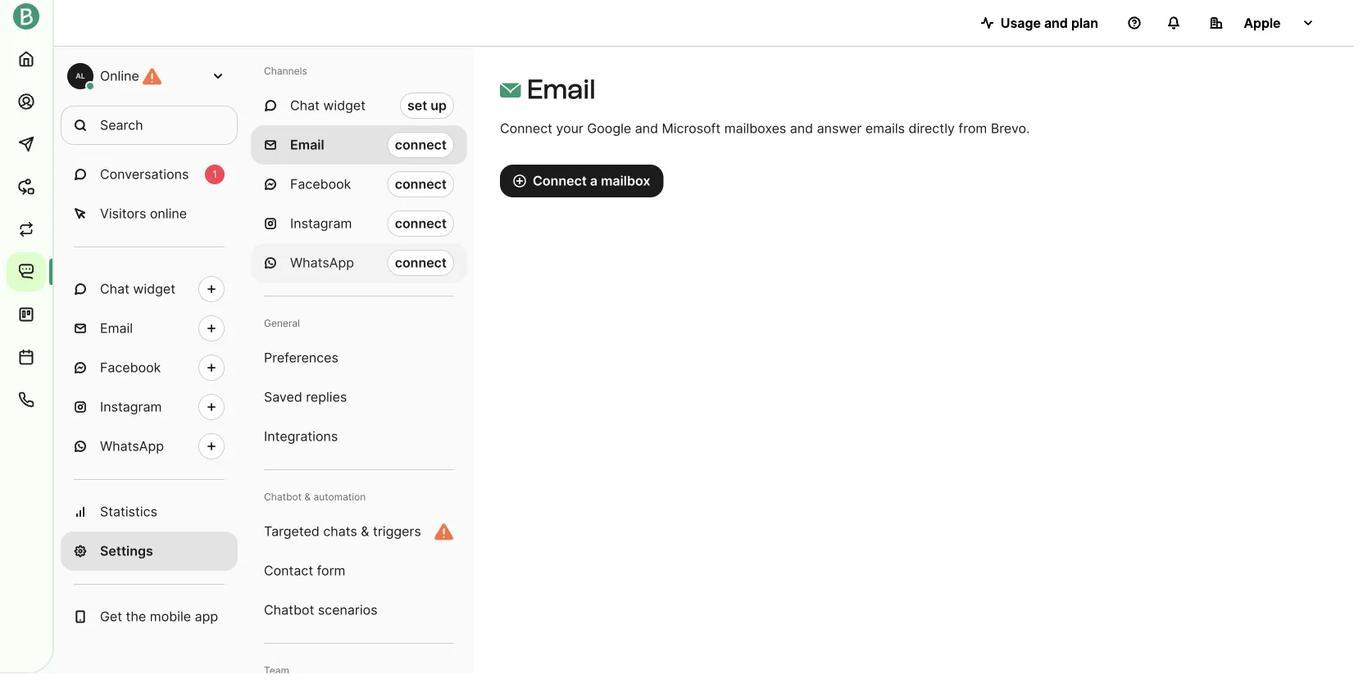 Task type: locate. For each thing, give the bounding box(es) containing it.
and left "answer"
[[790, 121, 814, 137]]

connect for facebook
[[395, 176, 447, 192]]

2 horizontal spatial and
[[1045, 15, 1068, 31]]

saved replies link
[[251, 378, 467, 417]]

1
[[213, 169, 217, 180]]

0 horizontal spatial instagram
[[100, 399, 162, 415]]

0 horizontal spatial facebook
[[100, 360, 161, 376]]

3 connect from the top
[[395, 216, 447, 232]]

4 connect from the top
[[395, 255, 447, 271]]

chats
[[323, 524, 357, 540]]

and right google
[[635, 121, 658, 137]]

0 vertical spatial widget
[[323, 98, 366, 114]]

whatsapp
[[290, 255, 354, 271], [100, 439, 164, 455]]

connect for connect a mailbox
[[533, 173, 587, 189]]

email image
[[500, 80, 521, 101]]

connect for email
[[395, 137, 447, 153]]

1 vertical spatial chatbot
[[264, 603, 314, 619]]

contact
[[264, 563, 313, 579]]

widget up email link
[[133, 281, 176, 297]]

contact form link
[[251, 552, 467, 591]]

& right the chats on the bottom of the page
[[361, 524, 369, 540]]

chat widget down channels
[[290, 98, 366, 114]]

usage and plan
[[1001, 15, 1099, 31]]

email
[[527, 73, 596, 105], [290, 137, 324, 153], [100, 321, 133, 337]]

connect down "email" icon
[[500, 121, 553, 137]]

1 horizontal spatial facebook
[[290, 176, 351, 192]]

settings
[[100, 544, 153, 560]]

chat widget up email link
[[100, 281, 176, 297]]

connect for instagram
[[395, 216, 447, 232]]

chat up email link
[[100, 281, 130, 297]]

usage
[[1001, 15, 1041, 31]]

0 vertical spatial connect
[[500, 121, 553, 137]]

set up
[[407, 98, 447, 114]]

connect left a
[[533, 173, 587, 189]]

chatbot scenarios link
[[251, 591, 467, 631]]

replies
[[306, 389, 347, 405]]

facebook
[[290, 176, 351, 192], [100, 360, 161, 376]]

instagram
[[290, 216, 352, 232], [100, 399, 162, 415]]

a
[[590, 173, 598, 189]]

0 vertical spatial chat widget
[[290, 98, 366, 114]]

whatsapp link
[[61, 427, 238, 467]]

chat widget link
[[61, 270, 238, 309]]

chat down channels
[[290, 98, 320, 114]]

directly
[[909, 121, 955, 137]]

1 vertical spatial whatsapp
[[100, 439, 164, 455]]

1 connect from the top
[[395, 137, 447, 153]]

0 vertical spatial instagram
[[290, 216, 352, 232]]

widget
[[323, 98, 366, 114], [133, 281, 176, 297]]

1 chatbot from the top
[[264, 492, 302, 503]]

and
[[1045, 15, 1068, 31], [635, 121, 658, 137], [790, 121, 814, 137]]

2 chatbot from the top
[[264, 603, 314, 619]]

apple
[[1244, 15, 1281, 31]]

0 horizontal spatial chat
[[100, 281, 130, 297]]

app
[[195, 609, 218, 625]]

0 horizontal spatial chat widget
[[100, 281, 176, 297]]

triggers
[[373, 524, 421, 540]]

& left the automation
[[305, 492, 311, 503]]

1 horizontal spatial and
[[790, 121, 814, 137]]

0 vertical spatial &
[[305, 492, 311, 503]]

connect
[[500, 121, 553, 137], [533, 173, 587, 189]]

al
[[76, 72, 85, 80]]

0 vertical spatial chatbot
[[264, 492, 302, 503]]

and left plan
[[1045, 15, 1068, 31]]

chat widget
[[290, 98, 366, 114], [100, 281, 176, 297]]

preferences link
[[251, 339, 467, 378]]

visitors online
[[100, 206, 187, 222]]

1 horizontal spatial whatsapp
[[290, 255, 354, 271]]

whatsapp down instagram link
[[100, 439, 164, 455]]

connect for connect your google and microsoft mailboxes and answer emails directly from brevo.
[[500, 121, 553, 137]]

integrations link
[[251, 417, 467, 457]]

1 horizontal spatial &
[[361, 524, 369, 540]]

search link
[[61, 106, 238, 145]]

channels
[[264, 65, 307, 77]]

visitors online link
[[61, 194, 238, 234]]

1 horizontal spatial instagram
[[290, 216, 352, 232]]

chatbot
[[264, 492, 302, 503], [264, 603, 314, 619]]

email up your
[[527, 73, 596, 105]]

email down chat widget link
[[100, 321, 133, 337]]

0 horizontal spatial email
[[100, 321, 133, 337]]

1 vertical spatial connect
[[533, 173, 587, 189]]

mailboxes
[[725, 121, 787, 137]]

whatsapp up general
[[290, 255, 354, 271]]

1 horizontal spatial email
[[290, 137, 324, 153]]

1 vertical spatial instagram
[[100, 399, 162, 415]]

chat
[[290, 98, 320, 114], [100, 281, 130, 297]]

statistics
[[100, 504, 157, 520]]

1 horizontal spatial chat
[[290, 98, 320, 114]]

chatbot down 'contact'
[[264, 603, 314, 619]]

1 vertical spatial chat widget
[[100, 281, 176, 297]]

1 vertical spatial widget
[[133, 281, 176, 297]]

connect your google and microsoft mailboxes and answer emails directly from brevo.
[[500, 121, 1030, 137]]

0 horizontal spatial and
[[635, 121, 658, 137]]

1 vertical spatial &
[[361, 524, 369, 540]]

emails
[[866, 121, 905, 137]]

plan
[[1072, 15, 1099, 31]]

preferences
[[264, 350, 339, 366]]

form
[[317, 563, 346, 579]]

2 vertical spatial email
[[100, 321, 133, 337]]

0 vertical spatial email
[[527, 73, 596, 105]]

1 vertical spatial chat
[[100, 281, 130, 297]]

2 horizontal spatial email
[[527, 73, 596, 105]]

email down channels
[[290, 137, 324, 153]]

0 vertical spatial chat
[[290, 98, 320, 114]]

connect for whatsapp
[[395, 255, 447, 271]]

1 horizontal spatial chat widget
[[290, 98, 366, 114]]

widget left the set at left
[[323, 98, 366, 114]]

1 horizontal spatial widget
[[323, 98, 366, 114]]

connect
[[395, 137, 447, 153], [395, 176, 447, 192], [395, 216, 447, 232], [395, 255, 447, 271]]

&
[[305, 492, 311, 503], [361, 524, 369, 540]]

0 horizontal spatial &
[[305, 492, 311, 503]]

chatbot up targeted
[[264, 492, 302, 503]]

2 connect from the top
[[395, 176, 447, 192]]



Task type: vqa. For each thing, say whether or not it's contained in the screenshot.
second or from left
no



Task type: describe. For each thing, give the bounding box(es) containing it.
up
[[431, 98, 447, 114]]

saved
[[264, 389, 302, 405]]

conversations
[[100, 166, 189, 182]]

search
[[100, 117, 143, 133]]

0 vertical spatial whatsapp
[[290, 255, 354, 271]]

targeted
[[264, 524, 320, 540]]

apple button
[[1197, 7, 1328, 39]]

& inside targeted chats & triggers link
[[361, 524, 369, 540]]

mobile
[[150, 609, 191, 625]]

general
[[264, 318, 300, 330]]

instagram link
[[61, 388, 238, 427]]

visitors
[[100, 206, 146, 222]]

the
[[126, 609, 146, 625]]

chatbot & automation
[[264, 492, 366, 503]]

1 vertical spatial facebook
[[100, 360, 161, 376]]

brevo.
[[991, 121, 1030, 137]]

mailbox
[[601, 173, 651, 189]]

targeted chats & triggers link
[[251, 512, 467, 552]]

settings link
[[61, 532, 238, 572]]

online
[[100, 68, 139, 84]]

0 horizontal spatial widget
[[133, 281, 176, 297]]

statistics link
[[61, 493, 238, 532]]

set
[[407, 98, 427, 114]]

contact form
[[264, 563, 346, 579]]

scenarios
[[318, 603, 378, 619]]

facebook link
[[61, 348, 238, 388]]

from
[[959, 121, 988, 137]]

answer
[[817, 121, 862, 137]]

email link
[[61, 309, 238, 348]]

integrations
[[264, 429, 338, 445]]

saved replies
[[264, 389, 347, 405]]

0 vertical spatial facebook
[[290, 176, 351, 192]]

usage and plan button
[[968, 7, 1112, 39]]

chatbot scenarios
[[264, 603, 378, 619]]

chatbot for chatbot scenarios
[[264, 603, 314, 619]]

get
[[100, 609, 122, 625]]

get the mobile app
[[100, 609, 218, 625]]

1 vertical spatial email
[[290, 137, 324, 153]]

your
[[556, 121, 584, 137]]

microsoft
[[662, 121, 721, 137]]

connect a mailbox link
[[500, 165, 664, 198]]

get the mobile app link
[[61, 598, 238, 637]]

google
[[587, 121, 632, 137]]

chatbot for chatbot & automation
[[264, 492, 302, 503]]

targeted chats & triggers
[[264, 524, 421, 540]]

and inside button
[[1045, 15, 1068, 31]]

automation
[[314, 492, 366, 503]]

0 horizontal spatial whatsapp
[[100, 439, 164, 455]]

connect a mailbox
[[533, 173, 651, 189]]

online
[[150, 206, 187, 222]]



